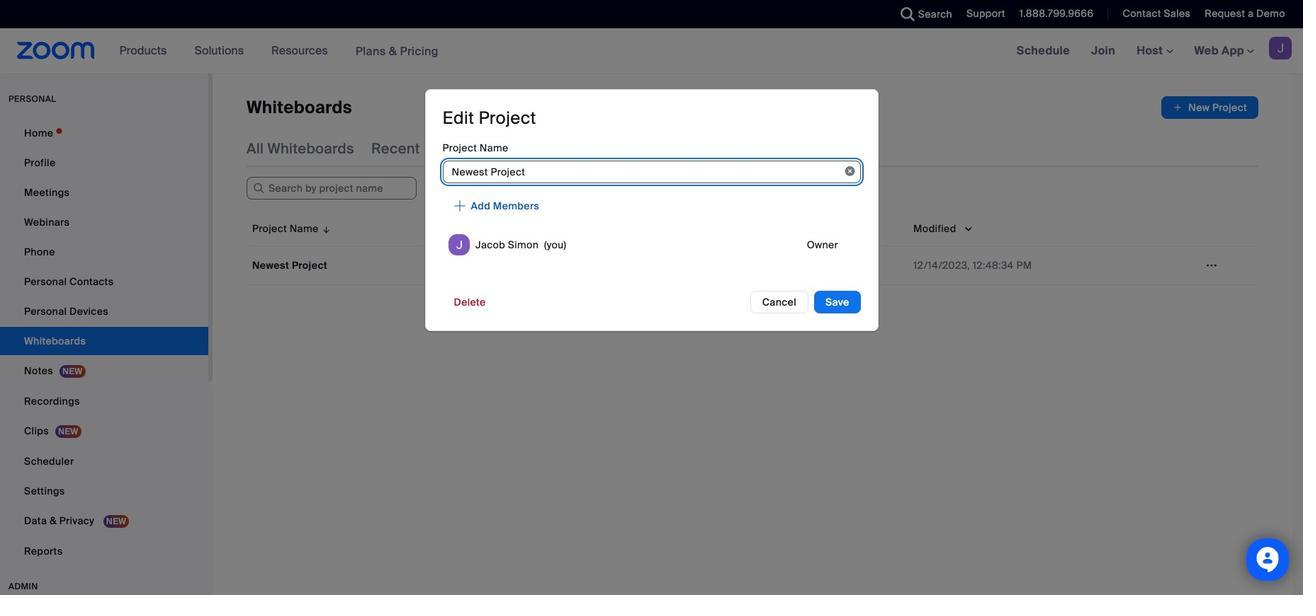 Task type: locate. For each thing, give the bounding box(es) containing it.
personal for personal contacts
[[24, 276, 67, 288]]

meetings navigation
[[1006, 28, 1303, 74]]

whiteboards
[[247, 96, 352, 118], [267, 140, 354, 158], [461, 140, 548, 158]]

recordings link
[[0, 388, 208, 416]]

personal
[[24, 276, 67, 288], [24, 305, 67, 318]]

name down edit project
[[480, 142, 509, 155]]

project inside button
[[1212, 101, 1247, 114]]

1 personal from the top
[[24, 276, 67, 288]]

request
[[1205, 7, 1245, 20]]

modified
[[913, 222, 956, 235]]

& inside product information navigation
[[389, 44, 397, 58]]

contact
[[1123, 7, 1161, 20]]

0 horizontal spatial name
[[290, 222, 319, 235]]

save button
[[814, 291, 861, 314]]

project down edit
[[442, 142, 477, 155]]

home
[[24, 127, 53, 140]]

contact sales link
[[1112, 0, 1194, 28], [1123, 7, 1191, 20]]

personal down personal contacts on the top
[[24, 305, 67, 318]]

1 vertical spatial &
[[50, 515, 57, 528]]

add image
[[1173, 101, 1183, 115]]

product information navigation
[[109, 28, 449, 74]]

banner
[[0, 28, 1303, 74]]

tabs of all whiteboard page tab list
[[247, 130, 866, 167]]

project right newest
[[292, 259, 328, 272]]

contact sales
[[1123, 7, 1191, 20]]

12:48:34
[[973, 259, 1014, 272]]

jacob
[[475, 239, 505, 252]]

project name
[[442, 142, 509, 155], [252, 222, 319, 235]]

2 personal from the top
[[24, 305, 67, 318]]

whiteboards for my
[[461, 140, 548, 158]]

0 vertical spatial personal
[[24, 276, 67, 288]]

whiteboards inside application
[[247, 96, 352, 118]]

project name down edit project
[[442, 142, 509, 155]]

project name up "newest project"
[[252, 222, 319, 235]]

add members
[[471, 200, 539, 213]]

Search text field
[[247, 177, 417, 200]]

phone link
[[0, 238, 208, 266]]

edit project dialog
[[425, 89, 878, 332]]

projects
[[810, 140, 866, 158]]

save
[[825, 296, 849, 309]]

data
[[24, 515, 47, 528]]

my
[[437, 140, 457, 158]]

application
[[247, 211, 1269, 296]]

&
[[389, 44, 397, 58], [50, 515, 57, 528]]

request a demo
[[1205, 7, 1285, 20]]

1 vertical spatial personal
[[24, 305, 67, 318]]

starred
[[687, 140, 738, 158]]

webinars link
[[0, 208, 208, 237]]

support link
[[956, 0, 1009, 28], [967, 7, 1005, 20]]

profile link
[[0, 149, 208, 177]]

personal devices
[[24, 305, 108, 318]]

1 vertical spatial project name
[[252, 222, 319, 235]]

profile
[[24, 157, 56, 169]]

whiteboards up search text box
[[267, 140, 354, 158]]

arrow down image
[[319, 220, 332, 237]]

personal down the phone
[[24, 276, 67, 288]]

join
[[1091, 43, 1115, 58]]

personal contacts link
[[0, 268, 208, 296]]

personal devices link
[[0, 298, 208, 326]]

newest
[[252, 259, 289, 272]]

add
[[471, 200, 490, 213]]

name
[[480, 142, 509, 155], [290, 222, 319, 235]]

reports
[[24, 546, 63, 558]]

zoom logo image
[[17, 42, 95, 60]]

delete
[[454, 296, 486, 309]]

project up my whiteboards
[[479, 107, 536, 129]]

all
[[247, 140, 264, 158]]

1 horizontal spatial project name
[[442, 142, 509, 155]]

new
[[1188, 101, 1210, 114]]

edit
[[442, 107, 474, 129]]

0 vertical spatial project name
[[442, 142, 509, 155]]

name up "newest project"
[[290, 222, 319, 235]]

delete button
[[442, 291, 497, 314]]

1 horizontal spatial &
[[389, 44, 397, 58]]

jacob simon (you)
[[475, 239, 566, 252]]

settings
[[24, 485, 65, 498]]

& right plans
[[389, 44, 397, 58]]

& right data
[[50, 515, 57, 528]]

project
[[1212, 101, 1247, 114], [479, 107, 536, 129], [442, 142, 477, 155], [252, 222, 287, 235], [292, 259, 328, 272]]

whiteboards up all whiteboards
[[247, 96, 352, 118]]

meetings
[[24, 186, 70, 199]]

& inside data & privacy link
[[50, 515, 57, 528]]

project right new
[[1212, 101, 1247, 114]]

meetings link
[[0, 179, 208, 207]]

1 horizontal spatial name
[[480, 142, 509, 155]]

jacob simon avatar image
[[448, 235, 469, 256]]

edit project image
[[1200, 259, 1223, 272]]

scheduler link
[[0, 448, 208, 476]]

jacob simon owner element
[[442, 229, 861, 262]]

webinars
[[24, 216, 70, 229]]

plans & pricing link
[[355, 44, 439, 58], [355, 44, 439, 58]]

1.888.799.9666 button
[[1009, 0, 1097, 28], [1019, 7, 1094, 20]]

contact sales link up join
[[1112, 0, 1194, 28]]

0 horizontal spatial &
[[50, 515, 57, 528]]

my whiteboards
[[437, 140, 548, 158]]

all whiteboards
[[247, 140, 354, 158]]

whiteboards down edit project
[[461, 140, 548, 158]]

request a demo link
[[1194, 0, 1303, 28], [1205, 7, 1285, 20]]

0 vertical spatial &
[[389, 44, 397, 58]]

data & privacy
[[24, 515, 97, 528]]

0 vertical spatial name
[[480, 142, 509, 155]]

me
[[649, 140, 670, 158]]

project up newest
[[252, 222, 287, 235]]

pm
[[1016, 259, 1032, 272]]



Task type: describe. For each thing, give the bounding box(es) containing it.
demo
[[1256, 7, 1285, 20]]

data & privacy link
[[0, 507, 208, 536]]

pricing
[[400, 44, 439, 58]]

privacy
[[59, 515, 94, 528]]

reports link
[[0, 538, 208, 566]]

simon
[[508, 239, 538, 252]]

clips link
[[0, 417, 208, 446]]

schedule link
[[1006, 28, 1081, 74]]

project for edit project
[[479, 107, 536, 129]]

12/14/2023,
[[913, 259, 970, 272]]

banner containing schedule
[[0, 28, 1303, 74]]

0 horizontal spatial project name
[[252, 222, 319, 235]]

devices
[[69, 305, 108, 318]]

owner
[[806, 239, 838, 252]]

members
[[493, 200, 539, 213]]

phone
[[24, 246, 55, 259]]

new project
[[1188, 101, 1247, 114]]

notes link
[[0, 357, 208, 386]]

a
[[1248, 7, 1254, 20]]

project for newest project
[[292, 259, 328, 272]]

recordings
[[24, 395, 80, 408]]

personal
[[9, 94, 56, 105]]

whiteboards application
[[247, 96, 1258, 119]]

& for privacy
[[50, 515, 57, 528]]

scheduler
[[24, 456, 74, 468]]

whiteboards for all
[[267, 140, 354, 158]]

join link
[[1081, 28, 1126, 74]]

application containing project name
[[247, 211, 1269, 296]]

clips
[[24, 425, 49, 438]]

1.888.799.9666
[[1019, 7, 1094, 20]]

personal menu menu
[[0, 119, 208, 568]]

schedule
[[1017, 43, 1070, 58]]

recent
[[371, 140, 420, 158]]

contact sales link up the meetings navigation
[[1123, 7, 1191, 20]]

edit project
[[442, 107, 536, 129]]

contacts
[[69, 276, 114, 288]]

settings link
[[0, 478, 208, 506]]

new project button
[[1161, 96, 1258, 119]]

trash
[[755, 140, 793, 158]]

notes
[[24, 365, 53, 378]]

home link
[[0, 119, 208, 147]]

add members button
[[442, 195, 551, 218]]

cancel button
[[750, 291, 808, 314]]

personal for personal devices
[[24, 305, 67, 318]]

1 vertical spatial name
[[290, 222, 319, 235]]

shared with me
[[565, 140, 670, 158]]

name inside the edit project dialog
[[480, 142, 509, 155]]

support
[[967, 7, 1005, 20]]

admin
[[9, 582, 38, 593]]

sales
[[1164, 7, 1191, 20]]

newest project
[[252, 259, 328, 272]]

& for pricing
[[389, 44, 397, 58]]

with
[[617, 140, 645, 158]]

plans & pricing
[[355, 44, 439, 58]]

(you)
[[544, 239, 566, 252]]

shared
[[565, 140, 614, 158]]

cancel
[[762, 296, 796, 309]]

project for new project
[[1212, 101, 1247, 114]]

plans
[[355, 44, 386, 58]]

e.g. Happy Crew text field
[[442, 161, 861, 184]]

personal contacts
[[24, 276, 114, 288]]

project name inside the edit project dialog
[[442, 142, 509, 155]]

12/14/2023, 12:48:34 pm
[[913, 259, 1032, 272]]



Task type: vqa. For each thing, say whether or not it's contained in the screenshot.
Name
yes



